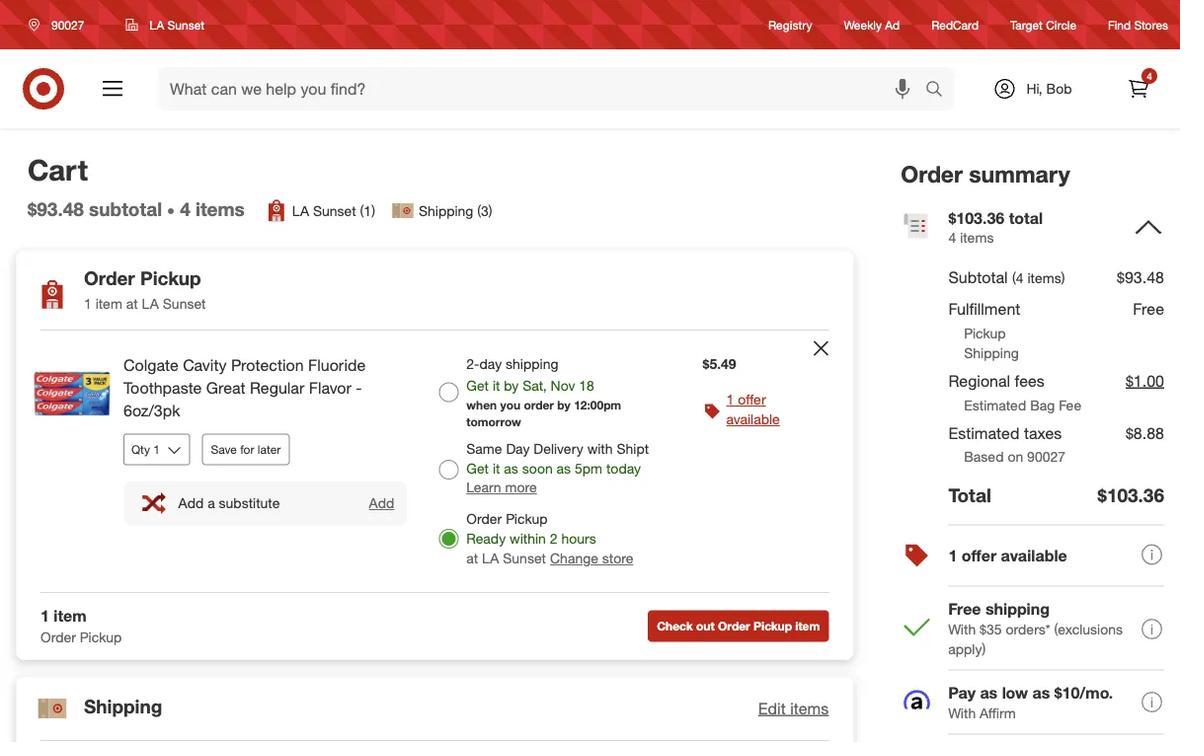 Task type: vqa. For each thing, say whether or not it's contained in the screenshot.
left the /
no



Task type: describe. For each thing, give the bounding box(es) containing it.
available inside cart item ready to fulfill group
[[727, 411, 780, 428]]

$1.00
[[1126, 372, 1165, 391]]

items for 4 items
[[196, 198, 245, 221]]

order summary
[[901, 160, 1071, 188]]

protection
[[231, 356, 304, 376]]

cart item ready to fulfill group
[[17, 331, 853, 593]]

(exclusions
[[1055, 621, 1123, 638]]

subtotal
[[949, 268, 1008, 287]]

la inside order pickup 1 item at la sunset
[[142, 296, 159, 313]]

redcard
[[932, 17, 979, 32]]

hi,
[[1027, 80, 1043, 97]]

orders*
[[1006, 621, 1051, 638]]

it inside 2-day shipping get it by sat, nov 18 when you order by 12:00pm tomorrow
[[493, 378, 500, 395]]

within
[[510, 531, 546, 548]]

$10/mo.
[[1055, 684, 1114, 703]]

2
[[550, 531, 558, 548]]

edit items button
[[759, 698, 829, 721]]

based
[[964, 449, 1004, 466]]

2-day shipping get it by sat, nov 18 when you order by 12:00pm tomorrow
[[467, 356, 622, 430]]

target
[[1011, 17, 1043, 32]]

based on 90027
[[964, 449, 1066, 466]]

$103.36 total 4 items
[[949, 208, 1043, 246]]

regular
[[250, 379, 305, 398]]

1 horizontal spatial 1 offer available
[[949, 546, 1067, 566]]

day
[[480, 356, 502, 373]]

sat,
[[523, 378, 547, 395]]

items)
[[1028, 269, 1065, 286]]

at inside order pickup 1 item at la sunset
[[126, 296, 138, 313]]

find
[[1109, 17, 1131, 32]]

find stores
[[1109, 17, 1169, 32]]

as down day
[[504, 460, 518, 477]]

shipping inside 2-day shipping get it by sat, nov 18 when you order by 12:00pm tomorrow
[[506, 356, 559, 373]]

order for order summary
[[901, 160, 963, 188]]

redcard link
[[932, 16, 979, 33]]

pickup inside pickup shipping
[[964, 325, 1006, 342]]

fees
[[1015, 372, 1045, 391]]

1 item order pickup
[[41, 607, 122, 647]]

item inside 1 item order pickup
[[54, 607, 87, 627]]

1 inside 1 item order pickup
[[41, 607, 49, 627]]

1 inside 1 offer available
[[727, 391, 734, 409]]

1 vertical spatial offer
[[962, 546, 997, 566]]

Store pickup radio
[[439, 530, 459, 550]]

change store button
[[550, 550, 634, 569]]

$103.36 for $103.36
[[1098, 485, 1165, 508]]

1 offer available inside cart item ready to fulfill group
[[727, 391, 780, 428]]

1 vertical spatial available
[[1001, 546, 1067, 566]]

shipping for shipping
[[84, 696, 162, 718]]

check
[[657, 620, 693, 634]]

la inside order pickup ready within 2 hours at la sunset change store
[[482, 550, 499, 568]]

weekly ad
[[844, 17, 900, 32]]

regional fees
[[949, 372, 1045, 391]]

edit
[[759, 700, 786, 719]]

with inside free shipping with $35 orders* (exclusions apply)
[[949, 621, 976, 638]]

add button
[[368, 494, 395, 513]]

edit items
[[759, 700, 829, 719]]

(1)
[[360, 202, 375, 219]]

day
[[506, 440, 530, 457]]

search button
[[917, 67, 964, 115]]

item inside order pickup 1 item at la sunset
[[96, 296, 122, 313]]

fluoride
[[308, 356, 366, 376]]

with
[[587, 440, 613, 457]]

pay as low as $10/mo. with affirm
[[949, 684, 1114, 722]]

save
[[211, 443, 237, 458]]

add for add
[[369, 495, 394, 512]]

free for free shipping with $35 orders* (exclusions apply)
[[949, 600, 982, 619]]

estimated taxes
[[949, 424, 1062, 443]]

$1.00 button
[[1126, 367, 1165, 396]]

apply)
[[949, 641, 986, 658]]

affirm
[[980, 705, 1016, 722]]

for
[[240, 443, 254, 458]]

order pickup ready within 2 hours at la sunset change store
[[467, 511, 634, 568]]

cart
[[28, 152, 88, 187]]

tomorrow
[[467, 415, 522, 430]]

today
[[607, 460, 641, 477]]

same day delivery with shipt get it as soon as 5pm today learn more
[[467, 440, 649, 497]]

registry link
[[769, 16, 813, 33]]

estimated for estimated bag fee
[[964, 397, 1027, 414]]

1 vertical spatial by
[[558, 398, 571, 413]]

check out order pickup item button
[[648, 611, 829, 643]]

item inside button
[[796, 620, 820, 634]]

bob
[[1047, 80, 1072, 97]]

as down delivery
[[557, 460, 571, 477]]

registry
[[769, 17, 813, 32]]

shipping inside free shipping with $35 orders* (exclusions apply)
[[986, 600, 1050, 619]]

$5.49
[[703, 356, 737, 373]]

stores
[[1135, 17, 1169, 32]]

$103.36 for $103.36 total 4 items
[[949, 208, 1005, 227]]

colgate cavity protection fluoride toothpaste great regular flavor - 6oz/3pk link
[[123, 355, 407, 423]]

regional
[[949, 372, 1011, 391]]

list containing la sunset (1)
[[265, 199, 493, 223]]

save for later
[[211, 443, 281, 458]]

as right the low
[[1033, 684, 1050, 703]]

pay
[[949, 684, 976, 703]]

shipt
[[617, 440, 649, 457]]

1 vertical spatial shipping
[[964, 344, 1019, 362]]

soon
[[522, 460, 553, 477]]

la sunset button
[[113, 7, 217, 42]]

colgate
[[123, 356, 179, 376]]

(4
[[1012, 269, 1024, 286]]

learn more button
[[467, 478, 537, 498]]

with inside pay as low as $10/mo. with affirm
[[949, 705, 976, 722]]

summary
[[969, 160, 1071, 188]]

la inside dropdown button
[[150, 17, 164, 32]]

sunset inside order pickup ready within 2 hours at la sunset change store
[[503, 550, 546, 568]]

add for add a substitute
[[178, 495, 204, 512]]

a
[[208, 495, 215, 512]]

order
[[524, 398, 554, 413]]

la inside list
[[292, 202, 309, 219]]

toothpaste
[[123, 379, 202, 398]]

taxes
[[1024, 424, 1062, 443]]

cavity
[[183, 356, 227, 376]]



Task type: locate. For each thing, give the bounding box(es) containing it.
pickup inside order pickup 1 item at la sunset
[[140, 267, 201, 290]]

0 horizontal spatial add
[[178, 495, 204, 512]]

1 horizontal spatial items
[[790, 700, 829, 719]]

as up the affirm
[[980, 684, 998, 703]]

0 horizontal spatial item
[[54, 607, 87, 627]]

1 vertical spatial it
[[493, 460, 500, 477]]

fulfillment
[[949, 300, 1021, 319]]

order pickup 1 item at la sunset
[[84, 267, 206, 313]]

0 horizontal spatial offer
[[738, 391, 766, 409]]

offer
[[738, 391, 766, 409], [962, 546, 997, 566]]

6oz/3pk
[[123, 401, 180, 421]]

$93.48 for $93.48 subtotal
[[28, 198, 84, 221]]

90027 button
[[16, 7, 105, 42]]

order inside 1 item order pickup
[[41, 629, 76, 647]]

2 get from the top
[[467, 460, 489, 477]]

0 vertical spatial $103.36
[[949, 208, 1005, 227]]

0 horizontal spatial items
[[196, 198, 245, 221]]

at
[[126, 296, 138, 313], [467, 550, 478, 568]]

1 offer available button down '$5.49'
[[727, 390, 821, 430]]

1 horizontal spatial free
[[1133, 300, 1165, 319]]

estimated for estimated taxes
[[949, 424, 1020, 443]]

4 items
[[180, 198, 245, 221]]

order for order pickup ready within 2 hours at la sunset change store
[[467, 511, 502, 528]]

by down nov
[[558, 398, 571, 413]]

None radio
[[439, 461, 459, 480]]

add inside button
[[369, 495, 394, 512]]

4 link
[[1117, 67, 1161, 111]]

order for order pickup 1 item at la sunset
[[84, 267, 135, 290]]

1 horizontal spatial $93.48
[[1117, 268, 1165, 287]]

la up colgate
[[142, 296, 159, 313]]

2 vertical spatial items
[[790, 700, 829, 719]]

0 horizontal spatial shipping
[[84, 696, 162, 718]]

as
[[504, 460, 518, 477], [557, 460, 571, 477], [980, 684, 998, 703], [1033, 684, 1050, 703]]

1 vertical spatial at
[[467, 550, 478, 568]]

0 vertical spatial available
[[727, 411, 780, 428]]

target circle link
[[1011, 16, 1077, 33]]

0 vertical spatial with
[[949, 621, 976, 638]]

4 for 4
[[1147, 70, 1153, 82]]

shipping up regional fees
[[964, 344, 1019, 362]]

1 inside order pickup 1 item at la sunset
[[84, 296, 92, 313]]

$93.48 subtotal
[[28, 198, 162, 221]]

0 vertical spatial 90027
[[51, 17, 84, 32]]

pickup
[[140, 267, 201, 290], [964, 325, 1006, 342], [506, 511, 548, 528], [754, 620, 792, 634], [80, 629, 122, 647]]

0 horizontal spatial 90027
[[51, 17, 84, 32]]

at down ready
[[467, 550, 478, 568]]

target circle
[[1011, 17, 1077, 32]]

1 offer available down '$5.49'
[[727, 391, 780, 428]]

1 vertical spatial $103.36
[[1098, 485, 1165, 508]]

0 horizontal spatial 1 offer available
[[727, 391, 780, 428]]

items up subtotal
[[960, 229, 994, 246]]

What can we help you find? suggestions appear below search field
[[158, 67, 931, 111]]

0 vertical spatial 4
[[1147, 70, 1153, 82]]

shipping inside list
[[419, 202, 474, 219]]

it down day
[[493, 378, 500, 395]]

2 it from the top
[[493, 460, 500, 477]]

$93.48
[[28, 198, 84, 221], [1117, 268, 1165, 287]]

store
[[602, 550, 634, 568]]

1 get from the top
[[467, 378, 489, 395]]

pickup inside button
[[754, 620, 792, 634]]

$8.88
[[1126, 424, 1165, 443]]

get inside same day delivery with shipt get it as soon as 5pm today learn more
[[467, 460, 489, 477]]

same
[[467, 440, 502, 457]]

fee
[[1059, 397, 1082, 414]]

add a substitute
[[178, 495, 280, 512]]

4 right subtotal
[[180, 198, 190, 221]]

colgate cavity protection fluoride toothpaste great regular flavor - 6oz/3pk image
[[33, 355, 112, 434]]

pickup shipping
[[964, 325, 1019, 362]]

when
[[467, 398, 497, 413]]

pickup inside 1 item order pickup
[[80, 629, 122, 647]]

items right edit
[[790, 700, 829, 719]]

1 vertical spatial 1 offer available
[[949, 546, 1067, 566]]

save for later button
[[202, 434, 290, 466]]

90027
[[51, 17, 84, 32], [1028, 449, 1066, 466]]

free
[[1133, 300, 1165, 319], [949, 600, 982, 619]]

1 vertical spatial shipping
[[986, 600, 1050, 619]]

1 horizontal spatial $103.36
[[1098, 485, 1165, 508]]

check out order pickup item
[[657, 620, 820, 634]]

la
[[150, 17, 164, 32], [292, 202, 309, 219], [142, 296, 159, 313], [482, 550, 499, 568]]

2 horizontal spatial item
[[796, 620, 820, 634]]

on
[[1008, 449, 1024, 466]]

0 horizontal spatial 1 offer available button
[[727, 390, 821, 430]]

subtotal
[[89, 198, 162, 221]]

at inside order pickup ready within 2 hours at la sunset change store
[[467, 550, 478, 568]]

free up $1.00
[[1133, 300, 1165, 319]]

1 horizontal spatial 90027
[[1028, 449, 1066, 466]]

offer inside 1 offer available
[[738, 391, 766, 409]]

None radio
[[439, 383, 459, 403]]

estimated down regional fees
[[964, 397, 1027, 414]]

0 horizontal spatial 4
[[180, 198, 190, 221]]

shipping up orders*
[[986, 600, 1050, 619]]

90027 down taxes
[[1028, 449, 1066, 466]]

0 vertical spatial items
[[196, 198, 245, 221]]

1 horizontal spatial shipping
[[986, 600, 1050, 619]]

get up "learn"
[[467, 460, 489, 477]]

la down ready
[[482, 550, 499, 568]]

1 offer available
[[727, 391, 780, 428], [949, 546, 1067, 566]]

0 vertical spatial shipping
[[506, 356, 559, 373]]

none radio inside cart item ready to fulfill group
[[439, 383, 459, 403]]

shipping
[[419, 202, 474, 219], [964, 344, 1019, 362], [84, 696, 162, 718]]

at up colgate
[[126, 296, 138, 313]]

get up "when"
[[467, 378, 489, 395]]

2 vertical spatial 4
[[949, 229, 956, 246]]

0 vertical spatial it
[[493, 378, 500, 395]]

shipping down 1 item order pickup
[[84, 696, 162, 718]]

1 horizontal spatial 4
[[949, 229, 956, 246]]

shipping up sat,
[[506, 356, 559, 373]]

la left (1) at the left
[[292, 202, 309, 219]]

$103.36 inside $103.36 total 4 items
[[949, 208, 1005, 227]]

la sunset (1)
[[292, 202, 375, 219]]

free up $35
[[949, 600, 982, 619]]

0 vertical spatial offer
[[738, 391, 766, 409]]

0 horizontal spatial shipping
[[506, 356, 559, 373]]

1 horizontal spatial offer
[[962, 546, 997, 566]]

available up free shipping with $35 orders* (exclusions apply)
[[1001, 546, 1067, 566]]

free shipping with $35 orders* (exclusions apply)
[[949, 600, 1123, 658]]

1 horizontal spatial add
[[369, 495, 394, 512]]

$103.36 down order summary
[[949, 208, 1005, 227]]

items inside $103.36 total 4 items
[[960, 229, 994, 246]]

free for free
[[1133, 300, 1165, 319]]

0 vertical spatial 1 offer available
[[727, 391, 780, 428]]

it
[[493, 378, 500, 395], [493, 460, 500, 477]]

0 vertical spatial get
[[467, 378, 489, 395]]

1 offer available button up free shipping with $35 orders* (exclusions apply)
[[901, 525, 1165, 588]]

weekly ad link
[[844, 16, 900, 33]]

sunset inside dropdown button
[[167, 17, 205, 32]]

circle
[[1046, 17, 1077, 32]]

find stores link
[[1109, 16, 1169, 33]]

order inside order pickup 1 item at la sunset
[[84, 267, 135, 290]]

items inside dropdown button
[[790, 700, 829, 719]]

you
[[500, 398, 521, 413]]

estimated
[[964, 397, 1027, 414], [949, 424, 1020, 443]]

hours
[[562, 531, 596, 548]]

estimated up based
[[949, 424, 1020, 443]]

2 vertical spatial shipping
[[84, 696, 162, 718]]

0 vertical spatial at
[[126, 296, 138, 313]]

$93.48 down cart
[[28, 198, 84, 221]]

list
[[265, 199, 493, 223]]

ad
[[885, 17, 900, 32]]

affirm image
[[901, 688, 933, 720], [904, 691, 930, 710]]

4 inside $103.36 total 4 items
[[949, 229, 956, 246]]

order inside order pickup ready within 2 hours at la sunset change store
[[467, 511, 502, 528]]

search
[[917, 81, 964, 100]]

0 horizontal spatial by
[[504, 378, 519, 395]]

total
[[949, 485, 991, 507]]

learn
[[467, 479, 502, 497]]

1 it from the top
[[493, 378, 500, 395]]

1 vertical spatial get
[[467, 460, 489, 477]]

5pm
[[575, 460, 603, 477]]

1 offer available down total
[[949, 546, 1067, 566]]

available down '$5.49'
[[727, 411, 780, 428]]

items right subtotal
[[196, 198, 245, 221]]

0 horizontal spatial available
[[727, 411, 780, 428]]

it inside same day delivery with shipt get it as soon as 5pm today learn more
[[493, 460, 500, 477]]

0 horizontal spatial at
[[126, 296, 138, 313]]

it up learn more button
[[493, 460, 500, 477]]

1 vertical spatial free
[[949, 600, 982, 619]]

sunset inside order pickup 1 item at la sunset
[[163, 296, 206, 313]]

pickup inside order pickup ready within 2 hours at la sunset change store
[[506, 511, 548, 528]]

bag
[[1031, 397, 1055, 414]]

colgate cavity protection fluoride toothpaste great regular flavor - 6oz/3pk
[[123, 356, 366, 421]]

-
[[356, 379, 362, 398]]

1 vertical spatial with
[[949, 705, 976, 722]]

0 vertical spatial estimated
[[964, 397, 1027, 414]]

90027 inside dropdown button
[[51, 17, 84, 32]]

nov
[[551, 378, 575, 395]]

free inside free shipping with $35 orders* (exclusions apply)
[[949, 600, 982, 619]]

4 up subtotal
[[949, 229, 956, 246]]

1 horizontal spatial by
[[558, 398, 571, 413]]

2 horizontal spatial items
[[960, 229, 994, 246]]

la right 90027 dropdown button
[[150, 17, 164, 32]]

1 horizontal spatial item
[[96, 296, 122, 313]]

total
[[1009, 208, 1043, 227]]

0 horizontal spatial $103.36
[[949, 208, 1005, 227]]

12:00pm
[[574, 398, 622, 413]]

0 vertical spatial free
[[1133, 300, 1165, 319]]

0 horizontal spatial free
[[949, 600, 982, 619]]

0 vertical spatial shipping
[[419, 202, 474, 219]]

2 horizontal spatial 4
[[1147, 70, 1153, 82]]

1 vertical spatial $93.48
[[1117, 268, 1165, 287]]

1 horizontal spatial 1 offer available button
[[901, 525, 1165, 588]]

18
[[579, 378, 595, 395]]

$93.48 right items)
[[1117, 268, 1165, 287]]

with down pay
[[949, 705, 976, 722]]

order inside check out order pickup item button
[[718, 620, 751, 634]]

0 vertical spatial 1 offer available button
[[727, 390, 821, 430]]

0 vertical spatial $93.48
[[28, 198, 84, 221]]

$103.36 down $8.88
[[1098, 485, 1165, 508]]

items for edit items
[[790, 700, 829, 719]]

1 horizontal spatial shipping
[[419, 202, 474, 219]]

by up you
[[504, 378, 519, 395]]

90027 left la sunset dropdown button
[[51, 17, 84, 32]]

later
[[258, 443, 281, 458]]

available
[[727, 411, 780, 428], [1001, 546, 1067, 566]]

out
[[697, 620, 715, 634]]

1 vertical spatial 4
[[180, 198, 190, 221]]

2 horizontal spatial shipping
[[964, 344, 1019, 362]]

get inside 2-day shipping get it by sat, nov 18 when you order by 12:00pm tomorrow
[[467, 378, 489, 395]]

0 horizontal spatial $93.48
[[28, 198, 84, 221]]

with up apply)
[[949, 621, 976, 638]]

$35
[[980, 621, 1002, 638]]

subtotal (4 items)
[[949, 268, 1065, 287]]

2 with from the top
[[949, 705, 976, 722]]

shipping left (3)
[[419, 202, 474, 219]]

4 for 4 items
[[180, 198, 190, 221]]

hi, bob
[[1027, 80, 1072, 97]]

great
[[206, 379, 246, 398]]

2-
[[467, 356, 480, 373]]

1 vertical spatial 90027
[[1028, 449, 1066, 466]]

1 with from the top
[[949, 621, 976, 638]]

0 vertical spatial by
[[504, 378, 519, 395]]

1 vertical spatial estimated
[[949, 424, 1020, 443]]

more
[[505, 479, 537, 497]]

1 vertical spatial items
[[960, 229, 994, 246]]

4 down stores on the right top
[[1147, 70, 1153, 82]]

1 horizontal spatial available
[[1001, 546, 1067, 566]]

1 vertical spatial 1 offer available button
[[901, 525, 1165, 588]]

sunset
[[167, 17, 205, 32], [313, 202, 356, 219], [163, 296, 206, 313], [503, 550, 546, 568]]

1 horizontal spatial at
[[467, 550, 478, 568]]

shipping for shipping (3)
[[419, 202, 474, 219]]

$93.48 for $93.48
[[1117, 268, 1165, 287]]

with
[[949, 621, 976, 638], [949, 705, 976, 722]]



